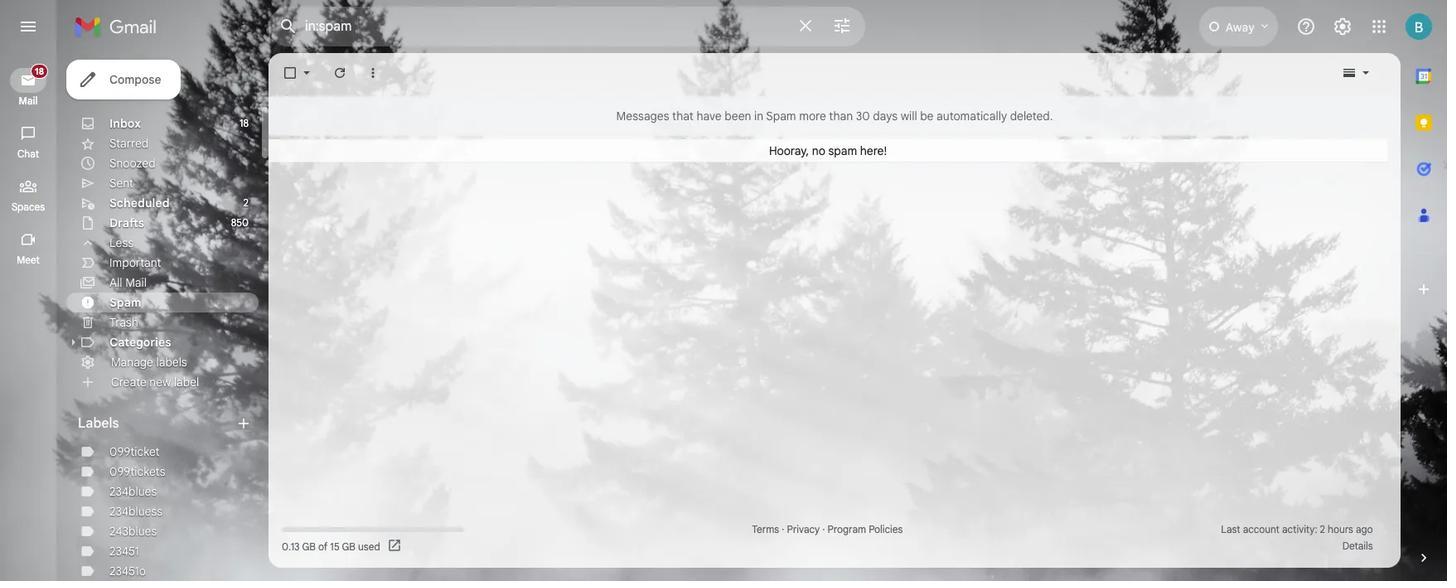 Task type: vqa. For each thing, say whether or not it's contained in the screenshot.
idea
no



Task type: locate. For each thing, give the bounding box(es) containing it.
main content
[[269, 53, 1401, 568]]

gmail image
[[75, 10, 165, 43]]

099tickets
[[109, 464, 165, 479]]

deleted.
[[1010, 109, 1053, 123]]

settings image
[[1333, 17, 1353, 36]]

search in mail image
[[274, 12, 303, 41]]

spaces heading
[[0, 201, 56, 214]]

footer
[[269, 521, 1387, 554]]

refresh image
[[332, 65, 348, 81]]

18
[[35, 65, 44, 77], [240, 117, 249, 129]]

23451 link
[[109, 544, 139, 559]]

mail down important
[[125, 275, 147, 290]]

234blues
[[109, 484, 157, 499]]

1 horizontal spatial spam
[[766, 109, 796, 123]]

· right "privacy" "link"
[[822, 523, 825, 535]]

sent link
[[109, 176, 133, 191]]

days
[[873, 109, 898, 123]]

1 · from the left
[[782, 523, 784, 535]]

0 vertical spatial 18
[[35, 65, 44, 77]]

privacy
[[787, 523, 820, 535]]

mail inside heading
[[19, 94, 38, 107]]

in
[[754, 109, 763, 123]]

mail heading
[[0, 94, 56, 108]]

0 vertical spatial spam
[[766, 109, 796, 123]]

that
[[672, 109, 694, 123]]

0 horizontal spatial mail
[[19, 94, 38, 107]]

Search in mail search field
[[269, 7, 865, 46]]

all
[[109, 275, 122, 290]]

categories
[[109, 335, 171, 350]]

· right terms
[[782, 523, 784, 535]]

1 vertical spatial spam
[[109, 295, 141, 310]]

0 vertical spatial mail
[[19, 94, 38, 107]]

0 vertical spatial 2
[[243, 196, 249, 209]]

2
[[243, 196, 249, 209], [1320, 523, 1325, 535]]

·
[[782, 523, 784, 535], [822, 523, 825, 535]]

compose button
[[66, 60, 181, 99]]

toggle split pane mode image
[[1341, 65, 1358, 81]]

tab list
[[1401, 53, 1447, 521]]

navigation
[[0, 53, 58, 581]]

snoozed
[[109, 156, 156, 171]]

099ticket link
[[109, 444, 160, 459]]

all mail
[[109, 275, 147, 290]]

labels heading
[[78, 415, 235, 432]]

1 vertical spatial 2
[[1320, 523, 1325, 535]]

0 horizontal spatial 18
[[35, 65, 44, 77]]

mail down 18 link
[[19, 94, 38, 107]]

None checkbox
[[282, 65, 298, 81]]

manage labels link
[[111, 355, 187, 370]]

chat heading
[[0, 148, 56, 161]]

spam
[[766, 109, 796, 123], [109, 295, 141, 310]]

0.13 gb of 15 gb used
[[282, 540, 380, 552]]

234blues link
[[109, 484, 157, 499]]

spam link
[[109, 295, 141, 310]]

create
[[111, 375, 147, 390]]

will
[[901, 109, 917, 123]]

2 left hours
[[1320, 523, 1325, 535]]

new
[[149, 375, 171, 390]]

have
[[697, 109, 722, 123]]

inbox
[[109, 116, 141, 131]]

advanced search options image
[[826, 9, 859, 42]]

terms · privacy · program policies
[[752, 523, 903, 535]]

automatically
[[937, 109, 1007, 123]]

hooray,
[[769, 143, 809, 158]]

243blues link
[[109, 524, 157, 539]]

sent
[[109, 176, 133, 191]]

spam right the in
[[766, 109, 796, 123]]

manage labels create new label
[[111, 355, 199, 390]]

gb
[[302, 540, 316, 552], [342, 540, 356, 552]]

terms
[[752, 523, 779, 535]]

1 horizontal spatial gb
[[342, 540, 356, 552]]

policies
[[869, 523, 903, 535]]

23451o
[[109, 564, 146, 579]]

gb left of
[[302, 540, 316, 552]]

0 horizontal spatial gb
[[302, 540, 316, 552]]

meet
[[17, 254, 40, 266]]

0 horizontal spatial ·
[[782, 523, 784, 535]]

spaces
[[12, 201, 45, 213]]

0 horizontal spatial spam
[[109, 295, 141, 310]]

243blues
[[109, 524, 157, 539]]

1 vertical spatial 18
[[240, 117, 249, 129]]

2 up 850 at the left of page
[[243, 196, 249, 209]]

1 horizontal spatial ·
[[822, 523, 825, 535]]

1 horizontal spatial mail
[[125, 275, 147, 290]]

234bluess
[[109, 504, 163, 519]]

more
[[799, 109, 826, 123]]

gb right 15
[[342, 540, 356, 552]]

activity:
[[1282, 523, 1317, 535]]

mail
[[19, 94, 38, 107], [125, 275, 147, 290]]

important link
[[109, 255, 161, 270]]

label
[[174, 375, 199, 390]]

099tickets link
[[109, 464, 165, 479]]

099ticket
[[109, 444, 160, 459]]

been
[[725, 109, 751, 123]]

18 link
[[10, 64, 48, 93]]

1 horizontal spatial 2
[[1320, 523, 1325, 535]]

spam up trash
[[109, 295, 141, 310]]



Task type: describe. For each thing, give the bounding box(es) containing it.
1 horizontal spatial 18
[[240, 117, 249, 129]]

chat
[[17, 148, 39, 160]]

program
[[828, 523, 866, 535]]

850
[[231, 216, 249, 229]]

18 inside navigation
[[35, 65, 44, 77]]

used
[[358, 540, 380, 552]]

1 vertical spatial mail
[[125, 275, 147, 290]]

important
[[109, 255, 161, 270]]

of
[[318, 540, 328, 552]]

scheduled
[[109, 196, 170, 211]]

scheduled link
[[109, 196, 170, 211]]

23451o link
[[109, 564, 146, 579]]

no
[[812, 143, 825, 158]]

clear search image
[[789, 9, 822, 42]]

snoozed link
[[109, 156, 156, 171]]

0 horizontal spatial 2
[[243, 196, 249, 209]]

details link
[[1342, 540, 1373, 552]]

main content containing messages that have been in spam more than 30 days will be automatically deleted.
[[269, 53, 1401, 568]]

234bluess link
[[109, 504, 163, 519]]

30
[[856, 109, 870, 123]]

compose
[[109, 72, 161, 87]]

manage
[[111, 355, 153, 370]]

15
[[330, 540, 340, 552]]

navigation containing mail
[[0, 53, 58, 581]]

details
[[1342, 540, 1373, 552]]

all mail link
[[109, 275, 147, 290]]

starred
[[109, 136, 149, 151]]

Search in mail text field
[[305, 18, 786, 35]]

starred link
[[109, 136, 149, 151]]

support image
[[1296, 17, 1316, 36]]

23451
[[109, 544, 139, 559]]

last
[[1221, 523, 1240, 535]]

terms link
[[752, 523, 779, 535]]

less
[[109, 235, 134, 250]]

2 inside last account activity: 2 hours ago details
[[1320, 523, 1325, 535]]

ago
[[1356, 523, 1373, 535]]

hours
[[1328, 523, 1353, 535]]

1 gb from the left
[[302, 540, 316, 552]]

footer containing terms
[[269, 521, 1387, 554]]

more image
[[365, 65, 381, 81]]

messages that have been in spam more than 30 days will be automatically deleted.
[[616, 109, 1053, 123]]

here!
[[860, 143, 887, 158]]

than
[[829, 109, 853, 123]]

labels
[[78, 415, 119, 432]]

be
[[920, 109, 934, 123]]

create new label link
[[111, 375, 199, 390]]

privacy link
[[787, 523, 820, 535]]

inbox link
[[109, 116, 141, 131]]

meet heading
[[0, 254, 56, 267]]

program policies link
[[828, 523, 903, 535]]

drafts
[[109, 215, 144, 230]]

last account activity: 2 hours ago details
[[1221, 523, 1373, 552]]

2 · from the left
[[822, 523, 825, 535]]

categories link
[[109, 335, 171, 350]]

0.13
[[282, 540, 300, 552]]

follow link to manage storage image
[[387, 538, 403, 554]]

less button
[[66, 233, 259, 253]]

main menu image
[[18, 17, 38, 36]]

labels
[[156, 355, 187, 370]]

spam
[[828, 143, 857, 158]]

trash link
[[109, 315, 138, 330]]

drafts link
[[109, 215, 144, 230]]

trash
[[109, 315, 138, 330]]

2 gb from the left
[[342, 540, 356, 552]]

messages
[[616, 109, 669, 123]]

hooray, no spam here!
[[769, 143, 887, 158]]

account
[[1243, 523, 1280, 535]]



